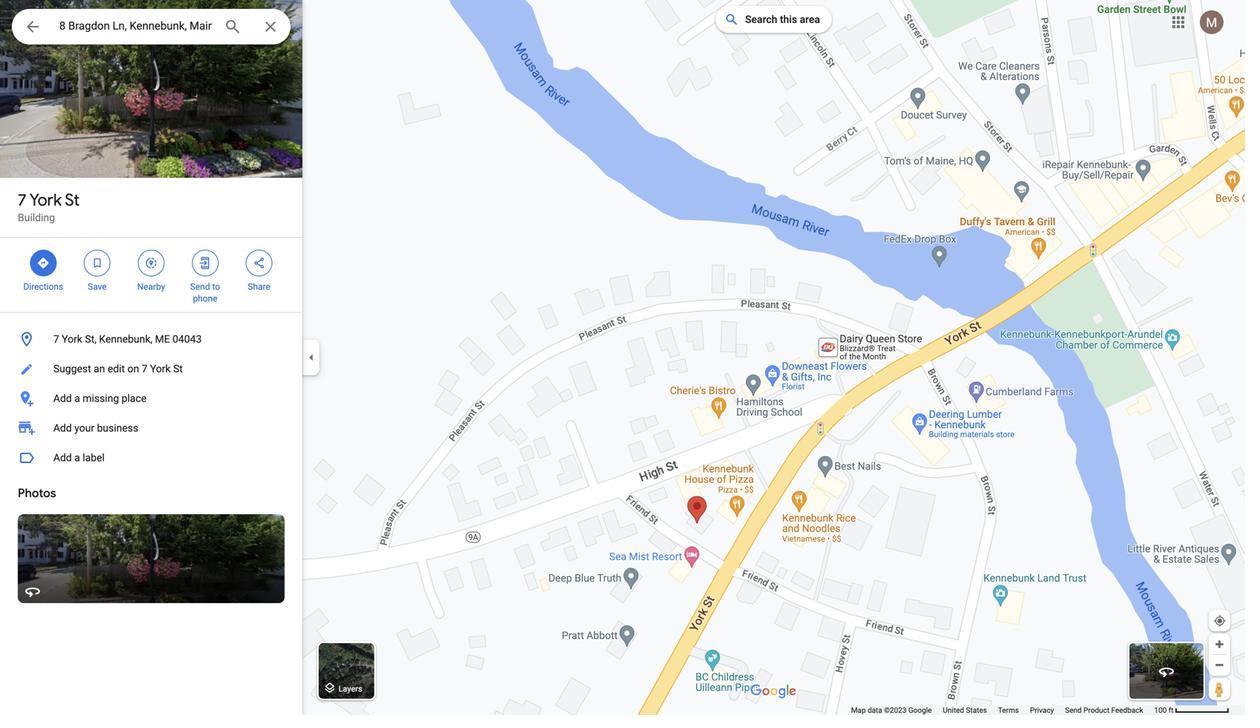 Task type: vqa. For each thing, say whether or not it's contained in the screenshot.
Zoom in icon
yes



Task type: describe. For each thing, give the bounding box(es) containing it.
business
[[97, 422, 138, 434]]

show your location image
[[1213, 615, 1227, 628]]

none field inside 8 bragdon ln, kennebunk, maine 04043, usa  copy field
[[59, 17, 212, 35]]

add a missing place
[[53, 393, 147, 405]]

©2023
[[884, 706, 907, 715]]

add for add a missing place
[[53, 393, 72, 405]]

collapse side panel image
[[303, 350, 319, 366]]

photos
[[18, 486, 56, 501]]

to
[[212, 282, 220, 292]]

product
[[1084, 706, 1110, 715]]

phone
[[193, 294, 217, 304]]

a for label
[[74, 452, 80, 464]]

 search field
[[12, 9, 291, 47]]

google maps element
[[0, 0, 1245, 715]]

kennebunk,
[[99, 333, 152, 345]]

7 for st,
[[53, 333, 59, 345]]

send for send product feedback
[[1065, 706, 1082, 715]]

search this area button
[[716, 6, 832, 33]]

7 york st, kennebunk, me 04043 button
[[0, 325, 302, 354]]

york for st,
[[62, 333, 82, 345]]

100 ft button
[[1155, 706, 1230, 715]]

me
[[155, 333, 170, 345]]

8 Bragdon Ln, Kennebunk, Maine 04043, USA  Copy field
[[12, 9, 291, 44]]

nearby
[[137, 282, 165, 292]]

04043
[[173, 333, 202, 345]]

100
[[1155, 706, 1167, 715]]

terms
[[998, 706, 1019, 715]]

add your business
[[53, 422, 138, 434]]

this
[[780, 13, 797, 26]]

google account: madeline spawn  
(madeline.spawn@adept.ai) image
[[1200, 10, 1224, 34]]

suggest an edit on 7 york st button
[[0, 354, 302, 384]]

google
[[909, 706, 932, 715]]


[[37, 255, 50, 271]]

add for add your business
[[53, 422, 72, 434]]

7 york st, kennebunk, me 04043
[[53, 333, 202, 345]]

save
[[88, 282, 107, 292]]


[[199, 255, 212, 271]]

suggest an edit on 7 york st
[[53, 363, 183, 375]]

footer inside google maps element
[[851, 706, 1155, 715]]

on
[[127, 363, 139, 375]]

st inside '7 york st building'
[[65, 190, 80, 211]]

 button
[[12, 9, 53, 47]]

terms button
[[998, 706, 1019, 715]]

ft
[[1169, 706, 1174, 715]]



Task type: locate. For each thing, give the bounding box(es) containing it.
york left st,
[[62, 333, 82, 345]]

missing
[[83, 393, 119, 405]]

search
[[745, 13, 778, 26]]

st inside suggest an edit on 7 york st button
[[173, 363, 183, 375]]

send to phone
[[190, 282, 220, 304]]

actions for 7 york st region
[[0, 238, 302, 312]]

a inside button
[[74, 452, 80, 464]]

privacy
[[1030, 706, 1054, 715]]

united states button
[[943, 706, 987, 715]]

1 vertical spatial york
[[62, 333, 82, 345]]

1 vertical spatial send
[[1065, 706, 1082, 715]]

data
[[868, 706, 882, 715]]

2 vertical spatial 7
[[142, 363, 148, 375]]

send product feedback
[[1065, 706, 1143, 715]]

0 vertical spatial st
[[65, 190, 80, 211]]

7 york st building
[[18, 190, 80, 224]]

privacy button
[[1030, 706, 1054, 715]]

add left label
[[53, 452, 72, 464]]


[[252, 255, 266, 271]]

send inside send to phone
[[190, 282, 210, 292]]

feedback
[[1112, 706, 1143, 715]]


[[91, 255, 104, 271]]

a for missing
[[74, 393, 80, 405]]

2 vertical spatial add
[[53, 452, 72, 464]]

map
[[851, 706, 866, 715]]

st,
[[85, 333, 97, 345]]

york for st
[[30, 190, 62, 211]]

send for send to phone
[[190, 282, 210, 292]]

a
[[74, 393, 80, 405], [74, 452, 80, 464]]

0 vertical spatial york
[[30, 190, 62, 211]]

1 horizontal spatial st
[[173, 363, 183, 375]]

add a missing place button
[[0, 384, 302, 414]]

send left product
[[1065, 706, 1082, 715]]

zoom out image
[[1214, 660, 1225, 671]]

1 vertical spatial st
[[173, 363, 183, 375]]

7
[[18, 190, 26, 211], [53, 333, 59, 345], [142, 363, 148, 375]]

0 vertical spatial send
[[190, 282, 210, 292]]


[[145, 255, 158, 271]]

1 vertical spatial add
[[53, 422, 72, 434]]

add inside add your business link
[[53, 422, 72, 434]]

york up building
[[30, 190, 62, 211]]

0 horizontal spatial st
[[65, 190, 80, 211]]

7 up building
[[18, 190, 26, 211]]

1 horizontal spatial send
[[1065, 706, 1082, 715]]


[[24, 16, 42, 37]]

an
[[94, 363, 105, 375]]

a inside button
[[74, 393, 80, 405]]

0 horizontal spatial 7
[[18, 190, 26, 211]]

send inside button
[[1065, 706, 1082, 715]]

street view image
[[1158, 663, 1176, 681]]

None field
[[59, 17, 212, 35]]

footer
[[851, 706, 1155, 715]]

layers
[[339, 684, 362, 694]]

7 inside '7 york st building'
[[18, 190, 26, 211]]

your
[[74, 422, 94, 434]]

united states
[[943, 706, 987, 715]]

area
[[800, 13, 820, 26]]

united
[[943, 706, 964, 715]]

0 vertical spatial 7
[[18, 190, 26, 211]]

edit
[[108, 363, 125, 375]]

1 horizontal spatial 7
[[53, 333, 59, 345]]

add a label button
[[0, 443, 302, 473]]

add
[[53, 393, 72, 405], [53, 422, 72, 434], [53, 452, 72, 464]]

york
[[30, 190, 62, 211], [62, 333, 82, 345], [150, 363, 171, 375]]

search this area
[[745, 13, 820, 26]]

directions
[[23, 282, 63, 292]]

7 right on
[[142, 363, 148, 375]]

add inside add a missing place button
[[53, 393, 72, 405]]

7 york st main content
[[0, 0, 302, 715]]

2 add from the top
[[53, 422, 72, 434]]

building
[[18, 212, 55, 224]]

a left label
[[74, 452, 80, 464]]

1 a from the top
[[74, 393, 80, 405]]

add your business link
[[0, 414, 302, 443]]

2 a from the top
[[74, 452, 80, 464]]

add for add a label
[[53, 452, 72, 464]]

7 for st
[[18, 190, 26, 211]]

york inside '7 york st building'
[[30, 190, 62, 211]]

zoom in image
[[1214, 639, 1225, 650]]

footer containing map data ©2023 google
[[851, 706, 1155, 715]]

100 ft
[[1155, 706, 1174, 715]]

place
[[122, 393, 147, 405]]

1 vertical spatial 7
[[53, 333, 59, 345]]

7 up the suggest
[[53, 333, 59, 345]]

show street view coverage image
[[1209, 678, 1231, 701]]

label
[[83, 452, 105, 464]]

2 vertical spatial york
[[150, 363, 171, 375]]

send
[[190, 282, 210, 292], [1065, 706, 1082, 715]]

states
[[966, 706, 987, 715]]

share
[[248, 282, 270, 292]]

map data ©2023 google
[[851, 706, 932, 715]]

york right on
[[150, 363, 171, 375]]

send product feedback button
[[1065, 706, 1143, 715]]

send up phone at top
[[190, 282, 210, 292]]

0 vertical spatial add
[[53, 393, 72, 405]]

st
[[65, 190, 80, 211], [173, 363, 183, 375]]

1 vertical spatial a
[[74, 452, 80, 464]]

add inside add a label button
[[53, 452, 72, 464]]

0 horizontal spatial send
[[190, 282, 210, 292]]

add left your
[[53, 422, 72, 434]]

2 horizontal spatial 7
[[142, 363, 148, 375]]

suggest
[[53, 363, 91, 375]]

3 add from the top
[[53, 452, 72, 464]]

1 add from the top
[[53, 393, 72, 405]]

a left missing
[[74, 393, 80, 405]]

add a label
[[53, 452, 105, 464]]

add down the suggest
[[53, 393, 72, 405]]

0 vertical spatial a
[[74, 393, 80, 405]]



